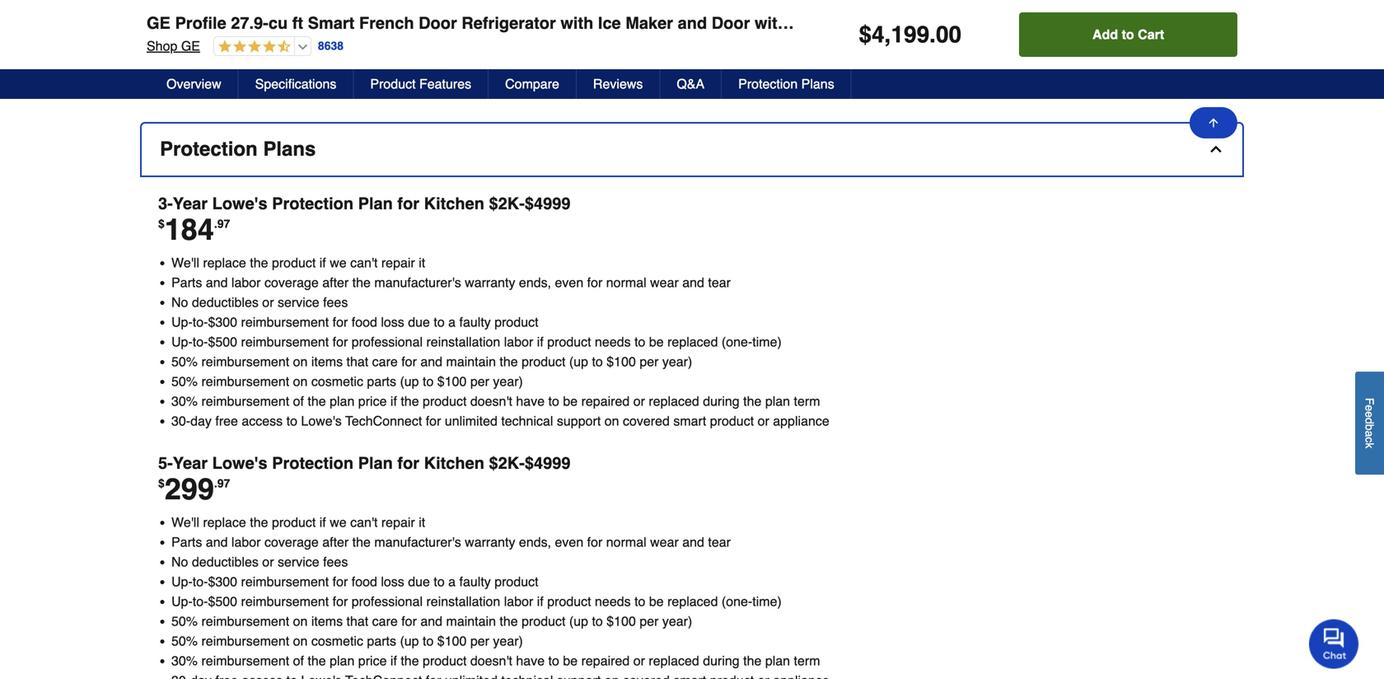 Task type: locate. For each thing, give the bounding box(es) containing it.
replace down 299
[[203, 515, 246, 530]]

warranty
[[465, 275, 515, 290], [465, 534, 515, 550]]

2 30% from the top
[[171, 653, 198, 668]]

even inside we'll replace the product if we can't repair it parts and labor coverage after the manufacturer's warranty ends, even for normal wear and tear no deductibles or service fees up-to-$300 reimbursement for food loss due to a faulty product up-to-$500 reimbursement for professional reinstallation labor if product needs to be replaced (one-time) 50% reimbursement on items that care for and maintain the product (up to $100 per year) 50% reimbursement on cosmetic parts (up to $100 per year) 30% reimbursement of the plan price if the product doesn't have to be repaired or replaced during the plan term 30-day free access to lowe's techconnect for unlimited technical support on covered smart product or appliance
[[555, 275, 584, 290]]

of inside we'll replace the product if we can't repair it parts and labor coverage after the manufacturer's warranty ends, even for normal wear and tear no deductibles or service fees up-to-$300 reimbursement for food loss due to a faulty product up-to-$500 reimbursement for professional reinstallation labor if product needs to be replaced (one-time) 50% reimbursement on items that care for and maintain the product (up to $100 per year) 50% reimbursement on cosmetic parts (up to $100 per year) 30% reimbursement of the plan price if the product doesn't have to be repaired or replaced during the plan term 30-day free access to lowe's techconnect for unlimited technical support on covered smart product or appliance
[[293, 394, 304, 409]]

maintain inside the "we'll replace the product if we can't repair it parts and labor coverage after the manufacturer's warranty ends, even for normal wear and tear no deductibles or service fees up-to-$300 reimbursement for food loss due to a faulty product up-to-$500 reimbursement for professional reinstallation labor if product needs to be replaced (one-time) 50% reimbursement on items that care for and maintain the product (up to $100 per year) 50% reimbursement on cosmetic parts (up to $100 per year) 30% reimbursement of the plan price if the product doesn't have to be repaired or replaced during the plan term"
[[446, 614, 496, 629]]

repaired for 184
[[581, 394, 630, 409]]

1 during from the top
[[703, 394, 740, 409]]

0 vertical spatial 97
[[217, 217, 230, 230]]

replace down 184
[[203, 255, 246, 270]]

parts down 184
[[171, 275, 202, 290]]

2 we from the top
[[330, 515, 347, 530]]

2 price from the top
[[358, 653, 387, 668]]

manufacturer's down 3-year lowe's protection plan for kitchen $2k-$4999 $ 184 . 97
[[374, 275, 461, 290]]

energy
[[1148, 14, 1217, 33]]

2 deductibles from the top
[[192, 554, 259, 570]]

1 loss from the top
[[381, 314, 404, 330]]

repair for 299
[[381, 515, 415, 530]]

2 faulty from the top
[[459, 574, 491, 589]]

reimbursement
[[241, 314, 329, 330], [241, 334, 329, 349], [201, 354, 289, 369], [201, 374, 289, 389], [201, 394, 289, 409], [241, 574, 329, 589], [241, 594, 329, 609], [201, 614, 289, 629], [201, 633, 289, 649], [201, 653, 289, 668]]

$2k- for 184
[[489, 194, 525, 213]]

doesn't
[[470, 394, 513, 409], [470, 653, 513, 668]]

normal inside we'll replace the product if we can't repair it parts and labor coverage after the manufacturer's warranty ends, even for normal wear and tear no deductibles or service fees up-to-$300 reimbursement for food loss due to a faulty product up-to-$500 reimbursement for professional reinstallation labor if product needs to be replaced (one-time) 50% reimbursement on items that care for and maintain the product (up to $100 per year) 50% reimbursement on cosmetic parts (up to $100 per year) 30% reimbursement of the plan price if the product doesn't have to be repaired or replaced during the plan term 30-day free access to lowe's techconnect for unlimited technical support on covered smart product or appliance
[[606, 275, 647, 290]]

1 vertical spatial service
[[278, 554, 319, 570]]

1 vertical spatial plans
[[263, 138, 316, 160]]

0 vertical spatial repaired
[[581, 394, 630, 409]]

1 vertical spatial $2k-
[[489, 454, 525, 473]]

1 vertical spatial parts
[[171, 534, 202, 550]]

$500 inside the "we'll replace the product if we can't repair it parts and labor coverage after the manufacturer's warranty ends, even for normal wear and tear no deductibles or service fees up-to-$300 reimbursement for food loss due to a faulty product up-to-$500 reimbursement for professional reinstallation labor if product needs to be replaced (one-time) 50% reimbursement on items that care for and maintain the product (up to $100 per year) 50% reimbursement on cosmetic parts (up to $100 per year) 30% reimbursement of the plan price if the product doesn't have to be repaired or replaced during the plan term"
[[208, 594, 237, 609]]

1 vertical spatial $500
[[208, 594, 237, 609]]

1 97 from the top
[[217, 217, 230, 230]]

can't for 184
[[350, 255, 378, 270]]

1 vertical spatial coverage
[[264, 534, 319, 550]]

2 reinstallation from the top
[[426, 594, 500, 609]]

2 $4999 from the top
[[525, 454, 571, 473]]

with
[[561, 14, 594, 33]]

2 repaired from the top
[[581, 653, 630, 668]]

fees inside the "we'll replace the product if we can't repair it parts and labor coverage after the manufacturer's warranty ends, even for normal wear and tear no deductibles or service fees up-to-$300 reimbursement for food loss due to a faulty product up-to-$500 reimbursement for professional reinstallation labor if product needs to be replaced (one-time) 50% reimbursement on items that care for and maintain the product (up to $100 per year) 50% reimbursement on cosmetic parts (up to $100 per year) 30% reimbursement of the plan price if the product doesn't have to be repaired or replaced during the plan term"
[[323, 554, 348, 570]]

1 it from the top
[[419, 255, 425, 270]]

0 vertical spatial fees
[[323, 295, 348, 310]]

1 manufacturer's from the top
[[374, 275, 461, 290]]

1 50% from the top
[[171, 354, 198, 369]]

per
[[640, 354, 659, 369], [470, 374, 489, 389], [640, 614, 659, 629], [470, 633, 489, 649]]

$4999 inside 5-year lowe's protection plan for kitchen $2k-$4999 $ 299 . 97
[[525, 454, 571, 473]]

food inside the "we'll replace the product if we can't repair it parts and labor coverage after the manufacturer's warranty ends, even for normal wear and tear no deductibles or service fees up-to-$300 reimbursement for food loss due to a faulty product up-to-$500 reimbursement for professional reinstallation labor if product needs to be replaced (one-time) 50% reimbursement on items that care for and maintain the product (up to $100 per year) 50% reimbursement on cosmetic parts (up to $100 per year) 30% reimbursement of the plan price if the product doesn't have to be repaired or replaced during the plan term"
[[352, 574, 377, 589]]

a for 184
[[448, 314, 456, 330]]

repair inside we'll replace the product if we can't repair it parts and labor coverage after the manufacturer's warranty ends, even for normal wear and tear no deductibles or service fees up-to-$300 reimbursement for food loss due to a faulty product up-to-$500 reimbursement for professional reinstallation labor if product needs to be replaced (one-time) 50% reimbursement on items that care for and maintain the product (up to $100 per year) 50% reimbursement on cosmetic parts (up to $100 per year) 30% reimbursement of the plan price if the product doesn't have to be repaired or replaced during the plan term 30-day free access to lowe's techconnect for unlimited technical support on covered smart product or appliance
[[381, 255, 415, 270]]

0 vertical spatial needs
[[595, 334, 631, 349]]

97 inside 5-year lowe's protection plan for kitchen $2k-$4999 $ 299 . 97
[[217, 477, 230, 490]]

door right within at the top right of the page
[[807, 14, 845, 33]]

0 vertical spatial items
[[311, 354, 343, 369]]

reinstallation for 184
[[426, 334, 500, 349]]

4 50% from the top
[[171, 633, 198, 649]]

fees for 184
[[323, 295, 348, 310]]

can't down 5-year lowe's protection plan for kitchen $2k-$4999 $ 299 . 97
[[350, 515, 378, 530]]

0 vertical spatial ge
[[147, 14, 170, 33]]

cosmetic inside the "we'll replace the product if we can't repair it parts and labor coverage after the manufacturer's warranty ends, even for normal wear and tear no deductibles or service fees up-to-$300 reimbursement for food loss due to a faulty product up-to-$500 reimbursement for professional reinstallation labor if product needs to be replaced (one-time) 50% reimbursement on items that care for and maintain the product (up to $100 per year) 50% reimbursement on cosmetic parts (up to $100 per year) 30% reimbursement of the plan price if the product doesn't have to be repaired or replaced during the plan term"
[[311, 633, 363, 649]]

we'll inside we'll replace the product if we can't repair it parts and labor coverage after the manufacturer's warranty ends, even for normal wear and tear no deductibles or service fees up-to-$300 reimbursement for food loss due to a faulty product up-to-$500 reimbursement for professional reinstallation labor if product needs to be replaced (one-time) 50% reimbursement on items that care for and maintain the product (up to $100 per year) 50% reimbursement on cosmetic parts (up to $100 per year) 30% reimbursement of the plan price if the product doesn't have to be repaired or replaced during the plan term 30-day free access to lowe's techconnect for unlimited technical support on covered smart product or appliance
[[171, 255, 199, 270]]

deductibles inside the "we'll replace the product if we can't repair it parts and labor coverage after the manufacturer's warranty ends, even for normal wear and tear no deductibles or service fees up-to-$300 reimbursement for food loss due to a faulty product up-to-$500 reimbursement for professional reinstallation labor if product needs to be replaced (one-time) 50% reimbursement on items that care for and maintain the product (up to $100 per year) 50% reimbursement on cosmetic parts (up to $100 per year) 30% reimbursement of the plan price if the product doesn't have to be repaired or replaced during the plan term"
[[192, 554, 259, 570]]

loss for 184
[[381, 314, 404, 330]]

1 service from the top
[[278, 295, 319, 310]]

ends, inside we'll replace the product if we can't repair it parts and labor coverage after the manufacturer's warranty ends, even for normal wear and tear no deductibles or service fees up-to-$300 reimbursement for food loss due to a faulty product up-to-$500 reimbursement for professional reinstallation labor if product needs to be replaced (one-time) 50% reimbursement on items that care for and maintain the product (up to $100 per year) 50% reimbursement on cosmetic parts (up to $100 per year) 30% reimbursement of the plan price if the product doesn't have to be repaired or replaced during the plan term 30-day free access to lowe's techconnect for unlimited technical support on covered smart product or appliance
[[519, 275, 551, 290]]

97 for 299
[[217, 477, 230, 490]]

or
[[262, 295, 274, 310], [633, 394, 645, 409], [758, 413, 770, 429], [262, 554, 274, 570], [633, 653, 645, 668]]

$300
[[208, 314, 237, 330], [208, 574, 237, 589]]

items inside the "we'll replace the product if we can't repair it parts and labor coverage after the manufacturer's warranty ends, even for normal wear and tear no deductibles or service fees up-to-$300 reimbursement for food loss due to a faulty product up-to-$500 reimbursement for professional reinstallation labor if product needs to be replaced (one-time) 50% reimbursement on items that care for and maintain the product (up to $100 per year) 50% reimbursement on cosmetic parts (up to $100 per year) 30% reimbursement of the plan price if the product doesn't have to be repaired or replaced during the plan term"
[[311, 614, 343, 629]]

0 vertical spatial replace
[[203, 255, 246, 270]]

can't down 3-year lowe's protection plan for kitchen $2k-$4999 $ 184 . 97
[[350, 255, 378, 270]]

care
[[372, 354, 398, 369], [372, 614, 398, 629]]

2 parts from the top
[[171, 534, 202, 550]]

2 items from the top
[[311, 614, 343, 629]]

0 vertical spatial $300
[[208, 314, 237, 330]]

0 vertical spatial year
[[173, 194, 208, 213]]

1 vertical spatial replace
[[203, 515, 246, 530]]

2 normal from the top
[[606, 534, 647, 550]]

2 year from the top
[[173, 454, 208, 473]]

1 vertical spatial wear
[[650, 534, 679, 550]]

f
[[1363, 398, 1377, 405]]

1 vertical spatial professional
[[352, 594, 423, 609]]

4.5 stars image
[[214, 40, 291, 55]]

0 vertical spatial term
[[794, 394, 820, 409]]

doesn't for 184
[[470, 394, 513, 409]]

product
[[272, 255, 316, 270], [495, 314, 539, 330], [547, 334, 591, 349], [522, 354, 566, 369], [423, 394, 467, 409], [710, 413, 754, 429], [272, 515, 316, 530], [495, 574, 539, 589], [547, 594, 591, 609], [522, 614, 566, 629], [423, 653, 467, 668]]

0 vertical spatial 30%
[[171, 394, 198, 409]]

protection plans
[[739, 76, 835, 91], [160, 138, 316, 160]]

year inside 5-year lowe's protection plan for kitchen $2k-$4999 $ 299 . 97
[[173, 454, 208, 473]]

reinstallation for 299
[[426, 594, 500, 609]]

0 vertical spatial doesn't
[[470, 394, 513, 409]]

to inside add to cart button
[[1122, 27, 1134, 42]]

price inside the "we'll replace the product if we can't repair it parts and labor coverage after the manufacturer's warranty ends, even for normal wear and tear no deductibles or service fees up-to-$300 reimbursement for food loss due to a faulty product up-to-$500 reimbursement for professional reinstallation labor if product needs to be replaced (one-time) 50% reimbursement on items that care for and maintain the product (up to $100 per year) 50% reimbursement on cosmetic parts (up to $100 per year) 30% reimbursement of the plan price if the product doesn't have to be repaired or replaced during the plan term"
[[358, 653, 387, 668]]

plan inside 5-year lowe's protection plan for kitchen $2k-$4999 $ 299 . 97
[[358, 454, 393, 473]]

it inside the "we'll replace the product if we can't repair it parts and labor coverage after the manufacturer's warranty ends, even for normal wear and tear no deductibles or service fees up-to-$300 reimbursement for food loss due to a faulty product up-to-$500 reimbursement for professional reinstallation labor if product needs to be replaced (one-time) 50% reimbursement on items that care for and maintain the product (up to $100 per year) 50% reimbursement on cosmetic parts (up to $100 per year) 30% reimbursement of the plan price if the product doesn't have to be repaired or replaced during the plan term"
[[419, 515, 425, 530]]

cosmetic
[[311, 374, 363, 389], [311, 633, 363, 649]]

$ for 299
[[158, 477, 165, 490]]

2 service from the top
[[278, 554, 319, 570]]

1 of from the top
[[293, 394, 304, 409]]

1 we from the top
[[330, 255, 347, 270]]

protection plans down within at the top right of the page
[[739, 76, 835, 91]]

we inside we'll replace the product if we can't repair it parts and labor coverage after the manufacturer's warranty ends, even for normal wear and tear no deductibles or service fees up-to-$300 reimbursement for food loss due to a faulty product up-to-$500 reimbursement for professional reinstallation labor if product needs to be replaced (one-time) 50% reimbursement on items that care for and maintain the product (up to $100 per year) 50% reimbursement on cosmetic parts (up to $100 per year) 30% reimbursement of the plan price if the product doesn't have to be repaired or replaced during the plan term 30-day free access to lowe's techconnect for unlimited technical support on covered smart product or appliance
[[330, 255, 347, 270]]

ends, inside the "we'll replace the product if we can't repair it parts and labor coverage after the manufacturer's warranty ends, even for normal wear and tear no deductibles or service fees up-to-$300 reimbursement for food loss due to a faulty product up-to-$500 reimbursement for professional reinstallation labor if product needs to be replaced (one-time) 50% reimbursement on items that care for and maintain the product (up to $100 per year) 50% reimbursement on cosmetic parts (up to $100 per year) 30% reimbursement of the plan price if the product doesn't have to be repaired or replaced during the plan term"
[[519, 534, 551, 550]]

parts inside we'll replace the product if we can't repair it parts and labor coverage after the manufacturer's warranty ends, even for normal wear and tear no deductibles or service fees up-to-$300 reimbursement for food loss due to a faulty product up-to-$500 reimbursement for professional reinstallation labor if product needs to be replaced (one-time) 50% reimbursement on items that care for and maintain the product (up to $100 per year) 50% reimbursement on cosmetic parts (up to $100 per year) 30% reimbursement of the plan price if the product doesn't have to be repaired or replaced during the plan term 30-day free access to lowe's techconnect for unlimited technical support on covered smart product or appliance
[[171, 275, 202, 290]]

1 maintain from the top
[[446, 354, 496, 369]]

ge
[[147, 14, 170, 33], [181, 38, 200, 54]]

1 vertical spatial manufacturer's
[[374, 534, 461, 550]]

labor
[[232, 275, 261, 290], [504, 334, 533, 349], [232, 534, 261, 550], [504, 594, 533, 609]]

1 $4999 from the top
[[525, 194, 571, 213]]

coverage for 299
[[264, 534, 319, 550]]

. inside 5-year lowe's protection plan for kitchen $2k-$4999 $ 299 . 97
[[214, 477, 217, 490]]

chat invite button image
[[1309, 618, 1360, 669]]

parts
[[171, 275, 202, 290], [171, 534, 202, 550]]

can't inside the "we'll replace the product if we can't repair it parts and labor coverage after the manufacturer's warranty ends, even for normal wear and tear no deductibles or service fees up-to-$300 reimbursement for food loss due to a faulty product up-to-$500 reimbursement for professional reinstallation labor if product needs to be replaced (one-time) 50% reimbursement on items that care for and maintain the product (up to $100 per year) 50% reimbursement on cosmetic parts (up to $100 per year) 30% reimbursement of the plan price if the product doesn't have to be repaired or replaced during the plan term"
[[350, 515, 378, 530]]

year for 184
[[173, 194, 208, 213]]

protection plans button down q&a button
[[142, 124, 1243, 176]]

fees
[[323, 295, 348, 310], [323, 554, 348, 570]]

2 warranty from the top
[[465, 534, 515, 550]]

protection inside 5-year lowe's protection plan for kitchen $2k-$4999 $ 299 . 97
[[272, 454, 354, 473]]

loss inside the "we'll replace the product if we can't repair it parts and labor coverage after the manufacturer's warranty ends, even for normal wear and tear no deductibles or service fees up-to-$300 reimbursement for food loss due to a faulty product up-to-$500 reimbursement for professional reinstallation labor if product needs to be replaced (one-time) 50% reimbursement on items that care for and maintain the product (up to $100 per year) 50% reimbursement on cosmetic parts (up to $100 per year) 30% reimbursement of the plan price if the product doesn't have to be repaired or replaced during the plan term"
[[381, 574, 404, 589]]

due for 184
[[408, 314, 430, 330]]

2 up- from the top
[[171, 334, 193, 349]]

2 ends, from the top
[[519, 534, 551, 550]]

ice
[[598, 14, 621, 33]]

0 vertical spatial repair
[[381, 255, 415, 270]]

normal
[[606, 275, 647, 290], [606, 534, 647, 550]]

1 doesn't from the top
[[470, 394, 513, 409]]

2 doesn't from the top
[[470, 653, 513, 668]]

2 horizontal spatial door
[[807, 14, 845, 33]]

tear inside the "we'll replace the product if we can't repair it parts and labor coverage after the manufacturer's warranty ends, even for normal wear and tear no deductibles or service fees up-to-$300 reimbursement for food loss due to a faulty product up-to-$500 reimbursement for professional reinstallation labor if product needs to be replaced (one-time) 50% reimbursement on items that care for and maintain the product (up to $100 per year) 50% reimbursement on cosmetic parts (up to $100 per year) 30% reimbursement of the plan price if the product doesn't have to be repaired or replaced during the plan term"
[[708, 534, 731, 550]]

3 to- from the top
[[193, 574, 208, 589]]

maintain for 184
[[446, 354, 496, 369]]

protection
[[739, 76, 798, 91], [160, 138, 258, 160], [272, 194, 354, 213], [272, 454, 354, 473]]

0 vertical spatial of
[[293, 394, 304, 409]]

0 vertical spatial cosmetic
[[311, 374, 363, 389]]

0 vertical spatial parts
[[171, 275, 202, 290]]

price for 184
[[358, 394, 387, 409]]

1 vertical spatial have
[[516, 653, 545, 668]]

1 vertical spatial repaired
[[581, 653, 630, 668]]

deductibles inside we'll replace the product if we can't repair it parts and labor coverage after the manufacturer's warranty ends, even for normal wear and tear no deductibles or service fees up-to-$300 reimbursement for food loss due to a faulty product up-to-$500 reimbursement for professional reinstallation labor if product needs to be replaced (one-time) 50% reimbursement on items that care for and maintain the product (up to $100 per year) 50% reimbursement on cosmetic parts (up to $100 per year) 30% reimbursement of the plan price if the product doesn't have to be repaired or replaced during the plan term 30-day free access to lowe's techconnect for unlimited technical support on covered smart product or appliance
[[192, 295, 259, 310]]

replace inside we'll replace the product if we can't repair it parts and labor coverage after the manufacturer's warranty ends, even for normal wear and tear no deductibles or service fees up-to-$300 reimbursement for food loss due to a faulty product up-to-$500 reimbursement for professional reinstallation labor if product needs to be replaced (one-time) 50% reimbursement on items that care for and maintain the product (up to $100 per year) 50% reimbursement on cosmetic parts (up to $100 per year) 30% reimbursement of the plan price if the product doesn't have to be repaired or replaced during the plan term 30-day free access to lowe's techconnect for unlimited technical support on covered smart product or appliance
[[203, 255, 246, 270]]

even for 184
[[555, 275, 584, 290]]

1 ends, from the top
[[519, 275, 551, 290]]

$500
[[208, 334, 237, 349], [208, 594, 237, 609]]

1 vertical spatial due
[[408, 574, 430, 589]]

replace for 184
[[203, 255, 246, 270]]

we down 5-year lowe's protection plan for kitchen $2k-$4999 $ 299 . 97
[[330, 515, 347, 530]]

service inside the "we'll replace the product if we can't repair it parts and labor coverage after the manufacturer's warranty ends, even for normal wear and tear no deductibles or service fees up-to-$300 reimbursement for food loss due to a faulty product up-to-$500 reimbursement for professional reinstallation labor if product needs to be replaced (one-time) 50% reimbursement on items that care for and maintain the product (up to $100 per year) 50% reimbursement on cosmetic parts (up to $100 per year) 30% reimbursement of the plan price if the product doesn't have to be repaired or replaced during the plan term"
[[278, 554, 319, 570]]

have
[[516, 394, 545, 409], [516, 653, 545, 668]]

0 vertical spatial that
[[347, 354, 369, 369]]

after for 299
[[322, 534, 349, 550]]

items for 184
[[311, 354, 343, 369]]

plans down 'specifications' button
[[263, 138, 316, 160]]

maintain inside we'll replace the product if we can't repair it parts and labor coverage after the manufacturer's warranty ends, even for normal wear and tear no deductibles or service fees up-to-$300 reimbursement for food loss due to a faulty product up-to-$500 reimbursement for professional reinstallation labor if product needs to be replaced (one-time) 50% reimbursement on items that care for and maintain the product (up to $100 per year) 50% reimbursement on cosmetic parts (up to $100 per year) 30% reimbursement of the plan price if the product doesn't have to be repaired or replaced during the plan term 30-day free access to lowe's techconnect for unlimited technical support on covered smart product or appliance
[[446, 354, 496, 369]]

0 vertical spatial $500
[[208, 334, 237, 349]]

coverage inside we'll replace the product if we can't repair it parts and labor coverage after the manufacturer's warranty ends, even for normal wear and tear no deductibles or service fees up-to-$300 reimbursement for food loss due to a faulty product up-to-$500 reimbursement for professional reinstallation labor if product needs to be replaced (one-time) 50% reimbursement on items that care for and maintain the product (up to $100 per year) 50% reimbursement on cosmetic parts (up to $100 per year) 30% reimbursement of the plan price if the product doesn't have to be repaired or replaced during the plan term 30-day free access to lowe's techconnect for unlimited technical support on covered smart product or appliance
[[264, 275, 319, 290]]

have for 184
[[516, 394, 545, 409]]

1 vertical spatial term
[[794, 653, 820, 668]]

price
[[358, 394, 387, 409], [358, 653, 387, 668]]

1 vertical spatial care
[[372, 614, 398, 629]]

2 $500 from the top
[[208, 594, 237, 609]]

2 to- from the top
[[193, 334, 208, 349]]

lowe's down free
[[212, 454, 268, 473]]

2 during from the top
[[703, 653, 740, 668]]

parts inside the "we'll replace the product if we can't repair it parts and labor coverage after the manufacturer's warranty ends, even for normal wear and tear no deductibles or service fees up-to-$300 reimbursement for food loss due to a faulty product up-to-$500 reimbursement for professional reinstallation labor if product needs to be replaced (one-time) 50% reimbursement on items that care for and maintain the product (up to $100 per year) 50% reimbursement on cosmetic parts (up to $100 per year) 30% reimbursement of the plan price if the product doesn't have to be repaired or replaced during the plan term"
[[367, 633, 396, 649]]

faulty for 299
[[459, 574, 491, 589]]

fees for 299
[[323, 554, 348, 570]]

1 vertical spatial parts
[[367, 633, 396, 649]]

3 door from the left
[[807, 14, 845, 33]]

refrigerator
[[462, 14, 556, 33]]

1 repaired from the top
[[581, 394, 630, 409]]

after
[[322, 275, 349, 290], [322, 534, 349, 550]]

2 have from the top
[[516, 653, 545, 668]]

coverage
[[264, 275, 319, 290], [264, 534, 319, 550]]

1 vertical spatial .
[[214, 217, 217, 230]]

$300 for 299
[[208, 574, 237, 589]]

we for 299
[[330, 515, 347, 530]]

0 vertical spatial reinstallation
[[426, 334, 500, 349]]

lowe's right 3-
[[212, 194, 268, 213]]

it for 299
[[419, 515, 425, 530]]

e up d
[[1363, 405, 1377, 411]]

time) inside we'll replace the product if we can't repair it parts and labor coverage after the manufacturer's warranty ends, even for normal wear and tear no deductibles or service fees up-to-$300 reimbursement for food loss due to a faulty product up-to-$500 reimbursement for professional reinstallation labor if product needs to be replaced (one-time) 50% reimbursement on items that care for and maintain the product (up to $100 per year) 50% reimbursement on cosmetic parts (up to $100 per year) 30% reimbursement of the plan price if the product doesn't have to be repaired or replaced during the plan term 30-day free access to lowe's techconnect for unlimited technical support on covered smart product or appliance
[[753, 334, 782, 349]]

reinstallation inside we'll replace the product if we can't repair it parts and labor coverage after the manufacturer's warranty ends, even for normal wear and tear no deductibles or service fees up-to-$300 reimbursement for food loss due to a faulty product up-to-$500 reimbursement for professional reinstallation labor if product needs to be replaced (one-time) 50% reimbursement on items that care for and maintain the product (up to $100 per year) 50% reimbursement on cosmetic parts (up to $100 per year) 30% reimbursement of the plan price if the product doesn't have to be repaired or replaced during the plan term 30-day free access to lowe's techconnect for unlimited technical support on covered smart product or appliance
[[426, 334, 500, 349]]

parts
[[367, 374, 396, 389], [367, 633, 396, 649]]

doesn't inside we'll replace the product if we can't repair it parts and labor coverage after the manufacturer's warranty ends, even for normal wear and tear no deductibles or service fees up-to-$300 reimbursement for food loss due to a faulty product up-to-$500 reimbursement for professional reinstallation labor if product needs to be replaced (one-time) 50% reimbursement on items that care for and maintain the product (up to $100 per year) 50% reimbursement on cosmetic parts (up to $100 per year) 30% reimbursement of the plan price if the product doesn't have to be repaired or replaced during the plan term 30-day free access to lowe's techconnect for unlimited technical support on covered smart product or appliance
[[470, 394, 513, 409]]

deductibles down 184
[[192, 295, 259, 310]]

food inside we'll replace the product if we can't repair it parts and labor coverage after the manufacturer's warranty ends, even for normal wear and tear no deductibles or service fees up-to-$300 reimbursement for food loss due to a faulty product up-to-$500 reimbursement for professional reinstallation labor if product needs to be replaced (one-time) 50% reimbursement on items that care for and maintain the product (up to $100 per year) 50% reimbursement on cosmetic parts (up to $100 per year) 30% reimbursement of the plan price if the product doesn't have to be repaired or replaced during the plan term 30-day free access to lowe's techconnect for unlimited technical support on covered smart product or appliance
[[352, 314, 377, 330]]

1 faulty from the top
[[459, 314, 491, 330]]

1 vertical spatial of
[[293, 653, 304, 668]]

compare
[[505, 76, 559, 91]]

plans down within at the top right of the page
[[802, 76, 835, 91]]

1 vertical spatial loss
[[381, 574, 404, 589]]

2 vertical spatial .
[[214, 477, 217, 490]]

1 warranty from the top
[[465, 275, 515, 290]]

$ 4,199 . 00
[[859, 21, 962, 48]]

that inside the "we'll replace the product if we can't repair it parts and labor coverage after the manufacturer's warranty ends, even for normal wear and tear no deductibles or service fees up-to-$300 reimbursement for food loss due to a faulty product up-to-$500 reimbursement for professional reinstallation labor if product needs to be replaced (one-time) 50% reimbursement on items that care for and maintain the product (up to $100 per year) 50% reimbursement on cosmetic parts (up to $100 per year) 30% reimbursement of the plan price if the product doesn't have to be repaired or replaced during the plan term"
[[347, 614, 369, 629]]

for
[[398, 194, 420, 213], [587, 275, 603, 290], [333, 314, 348, 330], [333, 334, 348, 349], [402, 354, 417, 369], [426, 413, 441, 429], [398, 454, 420, 473], [587, 534, 603, 550], [333, 574, 348, 589], [333, 594, 348, 609], [402, 614, 417, 629]]

1 replace from the top
[[203, 255, 246, 270]]

1 vertical spatial during
[[703, 653, 740, 668]]

2 after from the top
[[322, 534, 349, 550]]

lowe's inside 3-year lowe's protection plan for kitchen $2k-$4999 $ 184 . 97
[[212, 194, 268, 213]]

0 vertical spatial even
[[555, 275, 584, 290]]

0 vertical spatial we
[[330, 255, 347, 270]]

wear inside we'll replace the product if we can't repair it parts and labor coverage after the manufacturer's warranty ends, even for normal wear and tear no deductibles or service fees up-to-$300 reimbursement for food loss due to a faulty product up-to-$500 reimbursement for professional reinstallation labor if product needs to be replaced (one-time) 50% reimbursement on items that care for and maintain the product (up to $100 per year) 50% reimbursement on cosmetic parts (up to $100 per year) 30% reimbursement of the plan price if the product doesn't have to be repaired or replaced during the plan term 30-day free access to lowe's techconnect for unlimited technical support on covered smart product or appliance
[[650, 275, 679, 290]]

2 even from the top
[[555, 534, 584, 550]]

have for 299
[[516, 653, 545, 668]]

of
[[293, 394, 304, 409], [293, 653, 304, 668]]

we'll inside the "we'll replace the product if we can't repair it parts and labor coverage after the manufacturer's warranty ends, even for normal wear and tear no deductibles or service fees up-to-$300 reimbursement for food loss due to a faulty product up-to-$500 reimbursement for professional reinstallation labor if product needs to be replaced (one-time) 50% reimbursement on items that care for and maintain the product (up to $100 per year) 50% reimbursement on cosmetic parts (up to $100 per year) 30% reimbursement of the plan price if the product doesn't have to be repaired or replaced during the plan term"
[[171, 515, 199, 530]]

kitchen inside 3-year lowe's protection plan for kitchen $2k-$4999 $ 184 . 97
[[424, 194, 485, 213]]

1 can't from the top
[[350, 255, 378, 270]]

0 vertical spatial professional
[[352, 334, 423, 349]]

year
[[173, 194, 208, 213], [173, 454, 208, 473]]

professional for 184
[[352, 334, 423, 349]]

e
[[1363, 405, 1377, 411], [1363, 411, 1377, 418]]

1 vertical spatial plan
[[358, 454, 393, 473]]

0 vertical spatial after
[[322, 275, 349, 290]]

parts for 184
[[171, 275, 202, 290]]

$300 inside we'll replace the product if we can't repair it parts and labor coverage after the manufacturer's warranty ends, even for normal wear and tear no deductibles or service fees up-to-$300 reimbursement for food loss due to a faulty product up-to-$500 reimbursement for professional reinstallation labor if product needs to be replaced (one-time) 50% reimbursement on items that care for and maintain the product (up to $100 per year) 50% reimbursement on cosmetic parts (up to $100 per year) 30% reimbursement of the plan price if the product doesn't have to be repaired or replaced during the plan term 30-day free access to lowe's techconnect for unlimited technical support on covered smart product or appliance
[[208, 314, 237, 330]]

features
[[419, 76, 471, 91]]

plan inside 3-year lowe's protection plan for kitchen $2k-$4999 $ 184 . 97
[[358, 194, 393, 213]]

even
[[555, 275, 584, 290], [555, 534, 584, 550]]

service for 184
[[278, 295, 319, 310]]

1 we'll from the top
[[171, 255, 199, 270]]

2 door from the left
[[712, 14, 750, 33]]

1 plan from the top
[[358, 194, 393, 213]]

reviews
[[593, 76, 643, 91]]

repair for 184
[[381, 255, 415, 270]]

1 vertical spatial price
[[358, 653, 387, 668]]

no down 299
[[171, 554, 188, 570]]

1 vertical spatial (one-
[[722, 594, 753, 609]]

97
[[217, 217, 230, 230], [217, 477, 230, 490]]

2 kitchen from the top
[[424, 454, 485, 473]]

30% for 184
[[171, 394, 198, 409]]

0 horizontal spatial plans
[[263, 138, 316, 160]]

we'll down 299
[[171, 515, 199, 530]]

normal inside the "we'll replace the product if we can't repair it parts and labor coverage after the manufacturer's warranty ends, even for normal wear and tear no deductibles or service fees up-to-$300 reimbursement for food loss due to a faulty product up-to-$500 reimbursement for professional reinstallation labor if product needs to be replaced (one-time) 50% reimbursement on items that care for and maintain the product (up to $100 per year) 50% reimbursement on cosmetic parts (up to $100 per year) 30% reimbursement of the plan price if the product doesn't have to be repaired or replaced during the plan term"
[[606, 534, 647, 550]]

during
[[703, 394, 740, 409], [703, 653, 740, 668]]

0 vertical spatial deductibles
[[192, 295, 259, 310]]

1 vertical spatial repair
[[381, 515, 415, 530]]

1 vertical spatial needs
[[595, 594, 631, 609]]

repaired inside we'll replace the product if we can't repair it parts and labor coverage after the manufacturer's warranty ends, even for normal wear and tear no deductibles or service fees up-to-$300 reimbursement for food loss due to a faulty product up-to-$500 reimbursement for professional reinstallation labor if product needs to be replaced (one-time) 50% reimbursement on items that care for and maintain the product (up to $100 per year) 50% reimbursement on cosmetic parts (up to $100 per year) 30% reimbursement of the plan price if the product doesn't have to be repaired or replaced during the plan term 30-day free access to lowe's techconnect for unlimited technical support on covered smart product or appliance
[[581, 394, 630, 409]]

due
[[408, 314, 430, 330], [408, 574, 430, 589]]

due inside the "we'll replace the product if we can't repair it parts and labor coverage after the manufacturer's warranty ends, even for normal wear and tear no deductibles or service fees up-to-$300 reimbursement for food loss due to a faulty product up-to-$500 reimbursement for professional reinstallation labor if product needs to be replaced (one-time) 50% reimbursement on items that care for and maintain the product (up to $100 per year) 50% reimbursement on cosmetic parts (up to $100 per year) 30% reimbursement of the plan price if the product doesn't have to be repaired or replaced during the plan term"
[[408, 574, 430, 589]]

2 we'll from the top
[[171, 515, 199, 530]]

2 tear from the top
[[708, 534, 731, 550]]

0 vertical spatial kitchen
[[424, 194, 485, 213]]

. for 299
[[214, 477, 217, 490]]

2 that from the top
[[347, 614, 369, 629]]

1 professional from the top
[[352, 334, 423, 349]]

door right french
[[419, 14, 457, 33]]

1 have from the top
[[516, 394, 545, 409]]

2 time) from the top
[[753, 594, 782, 609]]

2 due from the top
[[408, 574, 430, 589]]

ends, for 299
[[519, 534, 551, 550]]

after inside we'll replace the product if we can't repair it parts and labor coverage after the manufacturer's warranty ends, even for normal wear and tear no deductibles or service fees up-to-$300 reimbursement for food loss due to a faulty product up-to-$500 reimbursement for professional reinstallation labor if product needs to be replaced (one-time) 50% reimbursement on items that care for and maintain the product (up to $100 per year) 50% reimbursement on cosmetic parts (up to $100 per year) 30% reimbursement of the plan price if the product doesn't have to be repaired or replaced during the plan term 30-day free access to lowe's techconnect for unlimited technical support on covered smart product or appliance
[[322, 275, 349, 290]]

time) for 184
[[753, 334, 782, 349]]

professional inside the "we'll replace the product if we can't repair it parts and labor coverage after the manufacturer's warranty ends, even for normal wear and tear no deductibles or service fees up-to-$300 reimbursement for food loss due to a faulty product up-to-$500 reimbursement for professional reinstallation labor if product needs to be replaced (one-time) 50% reimbursement on items that care for and maintain the product (up to $100 per year) 50% reimbursement on cosmetic parts (up to $100 per year) 30% reimbursement of the plan price if the product doesn't have to be repaired or replaced during the plan term"
[[352, 594, 423, 609]]

it down 5-year lowe's protection plan for kitchen $2k-$4999 $ 299 . 97
[[419, 515, 425, 530]]

no inside the "we'll replace the product if we can't repair it parts and labor coverage after the manufacturer's warranty ends, even for normal wear and tear no deductibles or service fees up-to-$300 reimbursement for food loss due to a faulty product up-to-$500 reimbursement for professional reinstallation labor if product needs to be replaced (one-time) 50% reimbursement on items that care for and maintain the product (up to $100 per year) 50% reimbursement on cosmetic parts (up to $100 per year) 30% reimbursement of the plan price if the product doesn't have to be repaired or replaced during the plan term"
[[171, 554, 188, 570]]

.
[[930, 21, 936, 48], [214, 217, 217, 230], [214, 477, 217, 490]]

lowe's for 184
[[212, 194, 268, 213]]

product features
[[370, 76, 471, 91]]

term inside the "we'll replace the product if we can't repair it parts and labor coverage after the manufacturer's warranty ends, even for normal wear and tear no deductibles or service fees up-to-$300 reimbursement for food loss due to a faulty product up-to-$500 reimbursement for professional reinstallation labor if product needs to be replaced (one-time) 50% reimbursement on items that care for and maintain the product (up to $100 per year) 50% reimbursement on cosmetic parts (up to $100 per year) 30% reimbursement of the plan price if the product doesn't have to be repaired or replaced during the plan term"
[[794, 653, 820, 668]]

1 food from the top
[[352, 314, 377, 330]]

0 vertical spatial (one-
[[722, 334, 753, 349]]

a inside the "we'll replace the product if we can't repair it parts and labor coverage after the manufacturer's warranty ends, even for normal wear and tear no deductibles or service fees up-to-$300 reimbursement for food loss due to a faulty product up-to-$500 reimbursement for professional reinstallation labor if product needs to be replaced (one-time) 50% reimbursement on items that care for and maintain the product (up to $100 per year) 50% reimbursement on cosmetic parts (up to $100 per year) 30% reimbursement of the plan price if the product doesn't have to be repaired or replaced during the plan term"
[[448, 574, 456, 589]]

97 right 184
[[217, 217, 230, 230]]

plan
[[358, 194, 393, 213], [358, 454, 393, 473]]

0 horizontal spatial door
[[419, 14, 457, 33]]

0 vertical spatial ends,
[[519, 275, 551, 290]]

2 food from the top
[[352, 574, 377, 589]]

1 term from the top
[[794, 394, 820, 409]]

q&a
[[677, 76, 705, 91]]

plans for topmost 'protection plans' button
[[802, 76, 835, 91]]

0 vertical spatial a
[[448, 314, 456, 330]]

0 vertical spatial care
[[372, 354, 398, 369]]

2 wear from the top
[[650, 534, 679, 550]]

time) inside the "we'll replace the product if we can't repair it parts and labor coverage after the manufacturer's warranty ends, even for normal wear and tear no deductibles or service fees up-to-$300 reimbursement for food loss due to a faulty product up-to-$500 reimbursement for professional reinstallation labor if product needs to be replaced (one-time) 50% reimbursement on items that care for and maintain the product (up to $100 per year) 50% reimbursement on cosmetic parts (up to $100 per year) 30% reimbursement of the plan price if the product doesn't have to be repaired or replaced during the plan term"
[[753, 594, 782, 609]]

2 e from the top
[[1363, 411, 1377, 418]]

0 vertical spatial food
[[352, 314, 377, 330]]

8638
[[318, 39, 344, 52]]

for inside 5-year lowe's protection plan for kitchen $2k-$4999 $ 299 . 97
[[398, 454, 420, 473]]

professional for 299
[[352, 594, 423, 609]]

we'll for 299
[[171, 515, 199, 530]]

technical
[[501, 413, 553, 429]]

b
[[1363, 424, 1377, 430]]

food
[[352, 314, 377, 330], [352, 574, 377, 589]]

(up
[[569, 354, 588, 369], [400, 374, 419, 389], [569, 614, 588, 629], [400, 633, 419, 649]]

1 vertical spatial ends,
[[519, 534, 551, 550]]

loss inside we'll replace the product if we can't repair it parts and labor coverage after the manufacturer's warranty ends, even for normal wear and tear no deductibles or service fees up-to-$300 reimbursement for food loss due to a faulty product up-to-$500 reimbursement for professional reinstallation labor if product needs to be replaced (one-time) 50% reimbursement on items that care for and maintain the product (up to $100 per year) 50% reimbursement on cosmetic parts (up to $100 per year) 30% reimbursement of the plan price if the product doesn't have to be repaired or replaced during the plan term 30-day free access to lowe's techconnect for unlimited technical support on covered smart product or appliance
[[381, 314, 404, 330]]

term for 299
[[794, 653, 820, 668]]

replace inside the "we'll replace the product if we can't repair it parts and labor coverage after the manufacturer's warranty ends, even for normal wear and tear no deductibles or service fees up-to-$300 reimbursement for food loss due to a faulty product up-to-$500 reimbursement for professional reinstallation labor if product needs to be replaced (one-time) 50% reimbursement on items that care for and maintain the product (up to $100 per year) 50% reimbursement on cosmetic parts (up to $100 per year) 30% reimbursement of the plan price if the product doesn't have to be repaired or replaced during the plan term"
[[203, 515, 246, 530]]

faulty inside we'll replace the product if we can't repair it parts and labor coverage after the manufacturer's warranty ends, even for normal wear and tear no deductibles or service fees up-to-$300 reimbursement for food loss due to a faulty product up-to-$500 reimbursement for professional reinstallation labor if product needs to be replaced (one-time) 50% reimbursement on items that care for and maintain the product (up to $100 per year) 50% reimbursement on cosmetic parts (up to $100 per year) 30% reimbursement of the plan price if the product doesn't have to be repaired or replaced during the plan term 30-day free access to lowe's techconnect for unlimited technical support on covered smart product or appliance
[[459, 314, 491, 330]]

1 vertical spatial we
[[330, 515, 347, 530]]

0 vertical spatial coverage
[[264, 275, 319, 290]]

30% inside we'll replace the product if we can't repair it parts and labor coverage after the manufacturer's warranty ends, even for normal wear and tear no deductibles or service fees up-to-$300 reimbursement for food loss due to a faulty product up-to-$500 reimbursement for professional reinstallation labor if product needs to be replaced (one-time) 50% reimbursement on items that care for and maintain the product (up to $100 per year) 50% reimbursement on cosmetic parts (up to $100 per year) 30% reimbursement of the plan price if the product doesn't have to be repaired or replaced during the plan term 30-day free access to lowe's techconnect for unlimited technical support on covered smart product or appliance
[[171, 394, 198, 409]]

1 vertical spatial a
[[1363, 430, 1377, 437]]

30%
[[171, 394, 198, 409], [171, 653, 198, 668]]

(one- inside the "we'll replace the product if we can't repair it parts and labor coverage after the manufacturer's warranty ends, even for normal wear and tear no deductibles or service fees up-to-$300 reimbursement for food loss due to a faulty product up-to-$500 reimbursement for professional reinstallation labor if product needs to be replaced (one-time) 50% reimbursement on items that care for and maintain the product (up to $100 per year) 50% reimbursement on cosmetic parts (up to $100 per year) 30% reimbursement of the plan price if the product doesn't have to be repaired or replaced during the plan term"
[[722, 594, 753, 609]]

it down 3-year lowe's protection plan for kitchen $2k-$4999 $ 184 . 97
[[419, 255, 425, 270]]

repaired
[[581, 394, 630, 409], [581, 653, 630, 668]]

steel)
[[1098, 14, 1143, 33]]

manufacturer's inside the "we'll replace the product if we can't repair it parts and labor coverage after the manufacturer's warranty ends, even for normal wear and tear no deductibles or service fees up-to-$300 reimbursement for food loss due to a faulty product up-to-$500 reimbursement for professional reinstallation labor if product needs to be replaced (one-time) 50% reimbursement on items that care for and maintain the product (up to $100 per year) 50% reimbursement on cosmetic parts (up to $100 per year) 30% reimbursement of the plan price if the product doesn't have to be repaired or replaced during the plan term"
[[374, 534, 461, 550]]

1 $300 from the top
[[208, 314, 237, 330]]

repair down 3-year lowe's protection plan for kitchen $2k-$4999 $ 184 . 97
[[381, 255, 415, 270]]

1 vertical spatial doesn't
[[470, 653, 513, 668]]

have inside we'll replace the product if we can't repair it parts and labor coverage after the manufacturer's warranty ends, even for normal wear and tear no deductibles or service fees up-to-$300 reimbursement for food loss due to a faulty product up-to-$500 reimbursement for professional reinstallation labor if product needs to be replaced (one-time) 50% reimbursement on items that care for and maintain the product (up to $100 per year) 50% reimbursement on cosmetic parts (up to $100 per year) 30% reimbursement of the plan price if the product doesn't have to be repaired or replaced during the plan term 30-day free access to lowe's techconnect for unlimited technical support on covered smart product or appliance
[[516, 394, 545, 409]]

1 30% from the top
[[171, 394, 198, 409]]

2 needs from the top
[[595, 594, 631, 609]]

97 right 299
[[217, 477, 230, 490]]

deductibles down 299
[[192, 554, 259, 570]]

repair
[[381, 255, 415, 270], [381, 515, 415, 530]]

warranty inside we'll replace the product if we can't repair it parts and labor coverage after the manufacturer's warranty ends, even for normal wear and tear no deductibles or service fees up-to-$300 reimbursement for food loss due to a faulty product up-to-$500 reimbursement for professional reinstallation labor if product needs to be replaced (one-time) 50% reimbursement on items that care for and maintain the product (up to $100 per year) 50% reimbursement on cosmetic parts (up to $100 per year) 30% reimbursement of the plan price if the product doesn't have to be repaired or replaced during the plan term 30-day free access to lowe's techconnect for unlimited technical support on covered smart product or appliance
[[465, 275, 515, 290]]

1 vertical spatial even
[[555, 534, 584, 550]]

$ inside 5-year lowe's protection plan for kitchen $2k-$4999 $ 299 . 97
[[158, 477, 165, 490]]

$ inside 3-year lowe's protection plan for kitchen $2k-$4999 $ 184 . 97
[[158, 217, 165, 230]]

$
[[859, 21, 872, 48], [158, 217, 165, 230], [158, 477, 165, 490]]

1 even from the top
[[555, 275, 584, 290]]

manufacturer's inside we'll replace the product if we can't repair it parts and labor coverage after the manufacturer's warranty ends, even for normal wear and tear no deductibles or service fees up-to-$300 reimbursement for food loss due to a faulty product up-to-$500 reimbursement for professional reinstallation labor if product needs to be replaced (one-time) 50% reimbursement on items that care for and maintain the product (up to $100 per year) 50% reimbursement on cosmetic parts (up to $100 per year) 30% reimbursement of the plan price if the product doesn't have to be repaired or replaced during the plan term 30-day free access to lowe's techconnect for unlimited technical support on covered smart product or appliance
[[374, 275, 461, 290]]

parts inside the "we'll replace the product if we can't repair it parts and labor coverage after the manufacturer's warranty ends, even for normal wear and tear no deductibles or service fees up-to-$300 reimbursement for food loss due to a faulty product up-to-$500 reimbursement for professional reinstallation labor if product needs to be replaced (one-time) 50% reimbursement on items that care for and maintain the product (up to $100 per year) 50% reimbursement on cosmetic parts (up to $100 per year) 30% reimbursement of the plan price if the product doesn't have to be repaired or replaced during the plan term"
[[171, 534, 202, 550]]

product features button
[[354, 69, 489, 99]]

0 vertical spatial wear
[[650, 275, 679, 290]]

tear
[[708, 275, 731, 290], [708, 534, 731, 550]]

299
[[165, 472, 214, 506]]

2 replace from the top
[[203, 515, 246, 530]]

3-year lowe's protection plan for kitchen $2k-$4999 $ 184 . 97
[[158, 194, 571, 247]]

0 vertical spatial $2k-
[[489, 194, 525, 213]]

repaired for 299
[[581, 653, 630, 668]]

1 vertical spatial 30%
[[171, 653, 198, 668]]

items
[[311, 354, 343, 369], [311, 614, 343, 629]]

lowe's inside 5-year lowe's protection plan for kitchen $2k-$4999 $ 299 . 97
[[212, 454, 268, 473]]

ge down profile
[[181, 38, 200, 54]]

0 vertical spatial it
[[419, 255, 425, 270]]

term
[[794, 394, 820, 409], [794, 653, 820, 668]]

1 vertical spatial warranty
[[465, 534, 515, 550]]

1 vertical spatial can't
[[350, 515, 378, 530]]

year inside 3-year lowe's protection plan for kitchen $2k-$4999 $ 184 . 97
[[173, 194, 208, 213]]

$ for 184
[[158, 217, 165, 230]]

1 kitchen from the top
[[424, 194, 485, 213]]

2 coverage from the top
[[264, 534, 319, 550]]

2 repair from the top
[[381, 515, 415, 530]]

doesn't inside the "we'll replace the product if we can't repair it parts and labor coverage after the manufacturer's warranty ends, even for normal wear and tear no deductibles or service fees up-to-$300 reimbursement for food loss due to a faulty product up-to-$500 reimbursement for professional reinstallation labor if product needs to be replaced (one-time) 50% reimbursement on items that care for and maintain the product (up to $100 per year) 50% reimbursement on cosmetic parts (up to $100 per year) 30% reimbursement of the plan price if the product doesn't have to be repaired or replaced during the plan term"
[[470, 653, 513, 668]]

2 parts from the top
[[367, 633, 396, 649]]

shop
[[147, 38, 177, 54]]

professional
[[352, 334, 423, 349], [352, 594, 423, 609]]

1 vertical spatial no
[[171, 554, 188, 570]]

parts down 299
[[171, 534, 202, 550]]

service inside we'll replace the product if we can't repair it parts and labor coverage after the manufacturer's warranty ends, even for normal wear and tear no deductibles or service fees up-to-$300 reimbursement for food loss due to a faulty product up-to-$500 reimbursement for professional reinstallation labor if product needs to be replaced (one-time) 50% reimbursement on items that care for and maintain the product (up to $100 per year) 50% reimbursement on cosmetic parts (up to $100 per year) 30% reimbursement of the plan price if the product doesn't have to be repaired or replaced during the plan term 30-day free access to lowe's techconnect for unlimited technical support on covered smart product or appliance
[[278, 295, 319, 310]]

2 of from the top
[[293, 653, 304, 668]]

1 $500 from the top
[[208, 334, 237, 349]]

(one- inside we'll replace the product if we can't repair it parts and labor coverage after the manufacturer's warranty ends, even for normal wear and tear no deductibles or service fees up-to-$300 reimbursement for food loss due to a faulty product up-to-$500 reimbursement for professional reinstallation labor if product needs to be replaced (one-time) 50% reimbursement on items that care for and maintain the product (up to $100 per year) 50% reimbursement on cosmetic parts (up to $100 per year) 30% reimbursement of the plan price if the product doesn't have to be repaired or replaced during the plan term 30-day free access to lowe's techconnect for unlimited technical support on covered smart product or appliance
[[722, 334, 753, 349]]

normal for 299
[[606, 534, 647, 550]]

can't
[[350, 255, 378, 270], [350, 515, 378, 530]]

deductibles
[[192, 295, 259, 310], [192, 554, 259, 570]]

due inside we'll replace the product if we can't repair it parts and labor coverage after the manufacturer's warranty ends, even for normal wear and tear no deductibles or service fees up-to-$300 reimbursement for food loss due to a faulty product up-to-$500 reimbursement for professional reinstallation labor if product needs to be replaced (one-time) 50% reimbursement on items that care for and maintain the product (up to $100 per year) 50% reimbursement on cosmetic parts (up to $100 per year) 30% reimbursement of the plan price if the product doesn't have to be repaired or replaced during the plan term 30-day free access to lowe's techconnect for unlimited technical support on covered smart product or appliance
[[408, 314, 430, 330]]

faulty inside the "we'll replace the product if we can't repair it parts and labor coverage after the manufacturer's warranty ends, even for normal wear and tear no deductibles or service fees up-to-$300 reimbursement for food loss due to a faulty product up-to-$500 reimbursement for professional reinstallation labor if product needs to be replaced (one-time) 50% reimbursement on items that care for and maintain the product (up to $100 per year) 50% reimbursement on cosmetic parts (up to $100 per year) 30% reimbursement of the plan price if the product doesn't have to be repaired or replaced during the plan term"
[[459, 574, 491, 589]]

(one- for 299
[[722, 594, 753, 609]]

1 vertical spatial cosmetic
[[311, 633, 363, 649]]

loss for 299
[[381, 574, 404, 589]]

30% for 299
[[171, 653, 198, 668]]

$4999 inside 3-year lowe's protection plan for kitchen $2k-$4999 $ 184 . 97
[[525, 194, 571, 213]]

1 parts from the top
[[171, 275, 202, 290]]

2 fees from the top
[[323, 554, 348, 570]]

manufacturer's for 184
[[374, 275, 461, 290]]

0 vertical spatial no
[[171, 295, 188, 310]]

$500 inside we'll replace the product if we can't repair it parts and labor coverage after the manufacturer's warranty ends, even for normal wear and tear no deductibles or service fees up-to-$300 reimbursement for food loss due to a faulty product up-to-$500 reimbursement for professional reinstallation labor if product needs to be replaced (one-time) 50% reimbursement on items that care for and maintain the product (up to $100 per year) 50% reimbursement on cosmetic parts (up to $100 per year) 30% reimbursement of the plan price if the product doesn't have to be repaired or replaced during the plan term 30-day free access to lowe's techconnect for unlimited technical support on covered smart product or appliance
[[208, 334, 237, 349]]

after down 5-year lowe's protection plan for kitchen $2k-$4999 $ 299 . 97
[[322, 534, 349, 550]]

0 vertical spatial faulty
[[459, 314, 491, 330]]

1 e from the top
[[1363, 405, 1377, 411]]

e up b
[[1363, 411, 1377, 418]]

0 vertical spatial lowe's
[[212, 194, 268, 213]]

manufacturer's down 5-year lowe's protection plan for kitchen $2k-$4999 $ 299 . 97
[[374, 534, 461, 550]]

during inside the "we'll replace the product if we can't repair it parts and labor coverage after the manufacturer's warranty ends, even for normal wear and tear no deductibles or service fees up-to-$300 reimbursement for food loss due to a faulty product up-to-$500 reimbursement for professional reinstallation labor if product needs to be replaced (one-time) 50% reimbursement on items that care for and maintain the product (up to $100 per year) 50% reimbursement on cosmetic parts (up to $100 per year) 30% reimbursement of the plan price if the product doesn't have to be repaired or replaced during the plan term"
[[703, 653, 740, 668]]

price for 299
[[358, 653, 387, 668]]

coverage inside the "we'll replace the product if we can't repair it parts and labor coverage after the manufacturer's warranty ends, even for normal wear and tear no deductibles or service fees up-to-$300 reimbursement for food loss due to a faulty product up-to-$500 reimbursement for professional reinstallation labor if product needs to be replaced (one-time) 50% reimbursement on items that care for and maintain the product (up to $100 per year) 50% reimbursement on cosmetic parts (up to $100 per year) 30% reimbursement of the plan price if the product doesn't have to be repaired or replaced during the plan term"
[[264, 534, 319, 550]]

no down 184
[[171, 295, 188, 310]]

1 vertical spatial food
[[352, 574, 377, 589]]

1 wear from the top
[[650, 275, 679, 290]]

price inside we'll replace the product if we can't repair it parts and labor coverage after the manufacturer's warranty ends, even for normal wear and tear no deductibles or service fees up-to-$300 reimbursement for food loss due to a faulty product up-to-$500 reimbursement for professional reinstallation labor if product needs to be replaced (one-time) 50% reimbursement on items that care for and maintain the product (up to $100 per year) 50% reimbursement on cosmetic parts (up to $100 per year) 30% reimbursement of the plan price if the product doesn't have to be repaired or replaced during the plan term 30-day free access to lowe's techconnect for unlimited technical support on covered smart product or appliance
[[358, 394, 387, 409]]

1 after from the top
[[322, 275, 349, 290]]

ge up shop
[[147, 14, 170, 33]]

0 vertical spatial time)
[[753, 334, 782, 349]]

plans
[[802, 76, 835, 91], [263, 138, 316, 160]]

it inside we'll replace the product if we can't repair it parts and labor coverage after the manufacturer's warranty ends, even for normal wear and tear no deductibles or service fees up-to-$300 reimbursement for food loss due to a faulty product up-to-$500 reimbursement for professional reinstallation labor if product needs to be replaced (one-time) 50% reimbursement on items that care for and maintain the product (up to $100 per year) 50% reimbursement on cosmetic parts (up to $100 per year) 30% reimbursement of the plan price if the product doesn't have to be repaired or replaced during the plan term 30-day free access to lowe's techconnect for unlimited technical support on covered smart product or appliance
[[419, 255, 425, 270]]

1 vertical spatial items
[[311, 614, 343, 629]]

and
[[678, 14, 707, 33], [206, 275, 228, 290], [683, 275, 705, 290], [421, 354, 443, 369], [206, 534, 228, 550], [683, 534, 705, 550], [421, 614, 443, 629]]

have inside the "we'll replace the product if we can't repair it parts and labor coverage after the manufacturer's warranty ends, even for normal wear and tear no deductibles or service fees up-to-$300 reimbursement for food loss due to a faulty product up-to-$500 reimbursement for professional reinstallation labor if product needs to be replaced (one-time) 50% reimbursement on items that care for and maintain the product (up to $100 per year) 50% reimbursement on cosmetic parts (up to $100 per year) 30% reimbursement of the plan price if the product doesn't have to be repaired or replaced during the plan term"
[[516, 653, 545, 668]]

fees inside we'll replace the product if we can't repair it parts and labor coverage after the manufacturer's warranty ends, even for normal wear and tear no deductibles or service fees up-to-$300 reimbursement for food loss due to a faulty product up-to-$500 reimbursement for professional reinstallation labor if product needs to be replaced (one-time) 50% reimbursement on items that care for and maintain the product (up to $100 per year) 50% reimbursement on cosmetic parts (up to $100 per year) 30% reimbursement of the plan price if the product doesn't have to be repaired or replaced during the plan term 30-day free access to lowe's techconnect for unlimited technical support on covered smart product or appliance
[[323, 295, 348, 310]]

techconnect
[[345, 413, 422, 429]]

wear
[[650, 275, 679, 290], [650, 534, 679, 550]]

1 $2k- from the top
[[489, 194, 525, 213]]

wear inside the "we'll replace the product if we can't repair it parts and labor coverage after the manufacturer's warranty ends, even for normal wear and tear no deductibles or service fees up-to-$300 reimbursement for food loss due to a faulty product up-to-$500 reimbursement for professional reinstallation labor if product needs to be replaced (one-time) 50% reimbursement on items that care for and maintain the product (up to $100 per year) 50% reimbursement on cosmetic parts (up to $100 per year) 30% reimbursement of the plan price if the product doesn't have to be repaired or replaced during the plan term"
[[650, 534, 679, 550]]

2 vertical spatial $
[[158, 477, 165, 490]]

1 deductibles from the top
[[192, 295, 259, 310]]

2 maintain from the top
[[446, 614, 496, 629]]

1 vertical spatial maintain
[[446, 614, 496, 629]]

can't inside we'll replace the product if we can't repair it parts and labor coverage after the manufacturer's warranty ends, even for normal wear and tear no deductibles or service fees up-to-$300 reimbursement for food loss due to a faulty product up-to-$500 reimbursement for professional reinstallation labor if product needs to be replaced (one-time) 50% reimbursement on items that care for and maintain the product (up to $100 per year) 50% reimbursement on cosmetic parts (up to $100 per year) 30% reimbursement of the plan price if the product doesn't have to be repaired or replaced during the plan term 30-day free access to lowe's techconnect for unlimited technical support on covered smart product or appliance
[[350, 255, 378, 270]]

during for 184
[[703, 394, 740, 409]]

0 vertical spatial protection plans
[[739, 76, 835, 91]]

repair down 5-year lowe's protection plan for kitchen $2k-$4999 $ 299 . 97
[[381, 515, 415, 530]]

that
[[347, 354, 369, 369], [347, 614, 369, 629]]

year for 299
[[173, 454, 208, 473]]

after for 184
[[322, 275, 349, 290]]

of inside the "we'll replace the product if we can't repair it parts and labor coverage after the manufacturer's warranty ends, even for normal wear and tear no deductibles or service fees up-to-$300 reimbursement for food loss due to a faulty product up-to-$500 reimbursement for professional reinstallation labor if product needs to be replaced (one-time) 50% reimbursement on items that care for and maintain the product (up to $100 per year) 50% reimbursement on cosmetic parts (up to $100 per year) 30% reimbursement of the plan price if the product doesn't have to be repaired or replaced during the plan term"
[[293, 653, 304, 668]]

that inside we'll replace the product if we can't repair it parts and labor coverage after the manufacturer's warranty ends, even for normal wear and tear no deductibles or service fees up-to-$300 reimbursement for food loss due to a faulty product up-to-$500 reimbursement for professional reinstallation labor if product needs to be replaced (one-time) 50% reimbursement on items that care for and maintain the product (up to $100 per year) 50% reimbursement on cosmetic parts (up to $100 per year) 30% reimbursement of the plan price if the product doesn't have to be repaired or replaced during the plan term 30-day free access to lowe's techconnect for unlimited technical support on covered smart product or appliance
[[347, 354, 369, 369]]

1 vertical spatial $
[[158, 217, 165, 230]]

2 can't from the top
[[350, 515, 378, 530]]

1 vertical spatial time)
[[753, 594, 782, 609]]

1 year from the top
[[173, 194, 208, 213]]

1 vertical spatial year
[[173, 454, 208, 473]]

1 care from the top
[[372, 354, 398, 369]]

stainless
[[1021, 14, 1094, 33]]

can't for 299
[[350, 515, 378, 530]]

0 vertical spatial warranty
[[465, 275, 515, 290]]

1 door from the left
[[419, 14, 457, 33]]

to-
[[193, 314, 208, 330], [193, 334, 208, 349], [193, 574, 208, 589], [193, 594, 208, 609]]

no inside we'll replace the product if we can't repair it parts and labor coverage after the manufacturer's warranty ends, even for normal wear and tear no deductibles or service fees up-to-$300 reimbursement for food loss due to a faulty product up-to-$500 reimbursement for professional reinstallation labor if product needs to be replaced (one-time) 50% reimbursement on items that care for and maintain the product (up to $100 per year) 50% reimbursement on cosmetic parts (up to $100 per year) 30% reimbursement of the plan price if the product doesn't have to be repaired or replaced during the plan term 30-day free access to lowe's techconnect for unlimited technical support on covered smart product or appliance
[[171, 295, 188, 310]]

1 vertical spatial fees
[[323, 554, 348, 570]]

reinstallation inside the "we'll replace the product if we can't repair it parts and labor coverage after the manufacturer's warranty ends, even for normal wear and tear no deductibles or service fees up-to-$300 reimbursement for food loss due to a faulty product up-to-$500 reimbursement for professional reinstallation labor if product needs to be replaced (one-time) 50% reimbursement on items that care for and maintain the product (up to $100 per year) 50% reimbursement on cosmetic parts (up to $100 per year) 30% reimbursement of the plan price if the product doesn't have to be repaired or replaced during the plan term"
[[426, 594, 500, 609]]

0 vertical spatial can't
[[350, 255, 378, 270]]

$4999
[[525, 194, 571, 213], [525, 454, 571, 473]]

2 it from the top
[[419, 515, 425, 530]]

warranty inside the "we'll replace the product if we can't repair it parts and labor coverage after the manufacturer's warranty ends, even for normal wear and tear no deductibles or service fees up-to-$300 reimbursement for food loss due to a faulty product up-to-$500 reimbursement for professional reinstallation labor if product needs to be replaced (one-time) 50% reimbursement on items that care for and maintain the product (up to $100 per year) 50% reimbursement on cosmetic parts (up to $100 per year) 30% reimbursement of the plan price if the product doesn't have to be repaired or replaced during the plan term"
[[465, 534, 515, 550]]

97 inside 3-year lowe's protection plan for kitchen $2k-$4999 $ 184 . 97
[[217, 217, 230, 230]]

0 vertical spatial $
[[859, 21, 872, 48]]

1 vertical spatial faulty
[[459, 574, 491, 589]]

door left within at the top right of the page
[[712, 14, 750, 33]]

the
[[250, 255, 268, 270], [352, 275, 371, 290], [500, 354, 518, 369], [308, 394, 326, 409], [401, 394, 419, 409], [743, 394, 762, 409], [250, 515, 268, 530], [352, 534, 371, 550], [500, 614, 518, 629], [308, 653, 326, 668], [401, 653, 419, 668], [743, 653, 762, 668]]

plan for 299
[[358, 454, 393, 473]]

1 needs from the top
[[595, 334, 631, 349]]

plans for bottommost 'protection plans' button
[[263, 138, 316, 160]]

0 vertical spatial price
[[358, 394, 387, 409]]

97 for 184
[[217, 217, 230, 230]]

1 price from the top
[[358, 394, 387, 409]]

care inside we'll replace the product if we can't repair it parts and labor coverage after the manufacturer's warranty ends, even for normal wear and tear no deductibles or service fees up-to-$300 reimbursement for food loss due to a faulty product up-to-$500 reimbursement for professional reinstallation labor if product needs to be replaced (one-time) 50% reimbursement on items that care for and maintain the product (up to $100 per year) 50% reimbursement on cosmetic parts (up to $100 per year) 30% reimbursement of the plan price if the product doesn't have to be repaired or replaced during the plan term 30-day free access to lowe's techconnect for unlimited technical support on covered smart product or appliance
[[372, 354, 398, 369]]

kitchen inside 5-year lowe's protection plan for kitchen $2k-$4999 $ 299 . 97
[[424, 454, 485, 473]]

1 reinstallation from the top
[[426, 334, 500, 349]]

that for 299
[[347, 614, 369, 629]]

smart
[[308, 14, 355, 33]]

time)
[[753, 334, 782, 349], [753, 594, 782, 609]]

after down 3-year lowe's protection plan for kitchen $2k-$4999 $ 184 . 97
[[322, 275, 349, 290]]

lowe's right access on the left bottom
[[301, 413, 342, 429]]

we'll down 184
[[171, 255, 199, 270]]

$2k- inside 3-year lowe's protection plan for kitchen $2k-$4999 $ 184 . 97
[[489, 194, 525, 213]]

2 cosmetic from the top
[[311, 633, 363, 649]]

k
[[1363, 443, 1377, 448]]

protection plans button down within at the top right of the page
[[722, 69, 852, 99]]

. inside 3-year lowe's protection plan for kitchen $2k-$4999 $ 184 . 97
[[214, 217, 217, 230]]

2 care from the top
[[372, 614, 398, 629]]

2 $2k- from the top
[[489, 454, 525, 473]]

after inside the "we'll replace the product if we can't repair it parts and labor coverage after the manufacturer's warranty ends, even for normal wear and tear no deductibles or service fees up-to-$300 reimbursement for food loss due to a faulty product up-to-$500 reimbursement for professional reinstallation labor if product needs to be replaced (one-time) 50% reimbursement on items that care for and maintain the product (up to $100 per year) 50% reimbursement on cosmetic parts (up to $100 per year) 30% reimbursement of the plan price if the product doesn't have to be repaired or replaced during the plan term"
[[322, 534, 349, 550]]

(one-
[[722, 334, 753, 349], [722, 594, 753, 609]]

1 vertical spatial normal
[[606, 534, 647, 550]]

manufacturer's
[[374, 275, 461, 290], [374, 534, 461, 550]]

1 vertical spatial protection plans
[[160, 138, 316, 160]]

2 loss from the top
[[381, 574, 404, 589]]

0 vertical spatial maintain
[[446, 354, 496, 369]]

2 manufacturer's from the top
[[374, 534, 461, 550]]

protection plans down overview button
[[160, 138, 316, 160]]

wear for 299
[[650, 534, 679, 550]]

1 fees from the top
[[323, 295, 348, 310]]

overview button
[[150, 69, 239, 99]]

1 vertical spatial ge
[[181, 38, 200, 54]]

care inside the "we'll replace the product if we can't repair it parts and labor coverage after the manufacturer's warranty ends, even for normal wear and tear no deductibles or service fees up-to-$300 reimbursement for food loss due to a faulty product up-to-$500 reimbursement for professional reinstallation labor if product needs to be replaced (one-time) 50% reimbursement on items that care for and maintain the product (up to $100 per year) 50% reimbursement on cosmetic parts (up to $100 per year) 30% reimbursement of the plan price if the product doesn't have to be repaired or replaced during the plan term"
[[372, 614, 398, 629]]

maintain
[[446, 354, 496, 369], [446, 614, 496, 629]]

we down 3-year lowe's protection plan for kitchen $2k-$4999 $ 184 . 97
[[330, 255, 347, 270]]

0 vertical spatial manufacturer's
[[374, 275, 461, 290]]

1 tear from the top
[[708, 275, 731, 290]]

no for 299
[[171, 554, 188, 570]]

if
[[320, 255, 326, 270], [537, 334, 544, 349], [391, 394, 397, 409], [320, 515, 326, 530], [537, 594, 544, 609], [391, 653, 397, 668]]



Task type: describe. For each thing, give the bounding box(es) containing it.
reviews button
[[577, 69, 660, 99]]

replace for 299
[[203, 515, 246, 530]]

cosmetic for 184
[[311, 374, 363, 389]]

1 vertical spatial protection plans button
[[142, 124, 1243, 176]]

profile
[[175, 14, 226, 33]]

184
[[165, 213, 214, 247]]

add to cart
[[1093, 27, 1165, 42]]

1 horizontal spatial ge
[[181, 38, 200, 54]]

maker
[[626, 14, 673, 33]]

(one- for 184
[[722, 334, 753, 349]]

3-
[[158, 194, 173, 213]]

appliance
[[773, 413, 830, 429]]

deductibles for 184
[[192, 295, 259, 310]]

5-
[[158, 454, 173, 473]]

compare button
[[489, 69, 577, 99]]

we'll for 184
[[171, 255, 199, 270]]

we'll replace the product if we can't repair it parts and labor coverage after the manufacturer's warranty ends, even for normal wear and tear no deductibles or service fees up-to-$300 reimbursement for food loss due to a faulty product up-to-$500 reimbursement for professional reinstallation labor if product needs to be replaced (one-time) 50% reimbursement on items that care for and maintain the product (up to $100 per year) 50% reimbursement on cosmetic parts (up to $100 per year) 30% reimbursement of the plan price if the product doesn't have to be repaired or replaced during the plan term
[[171, 515, 820, 668]]

0 horizontal spatial ge
[[147, 14, 170, 33]]

0 vertical spatial protection plans button
[[722, 69, 852, 99]]

protection inside 3-year lowe's protection plan for kitchen $2k-$4999 $ 184 . 97
[[272, 194, 354, 213]]

00
[[936, 21, 962, 48]]

a for 299
[[448, 574, 456, 589]]

c
[[1363, 437, 1377, 443]]

time) for 299
[[753, 594, 782, 609]]

items for 299
[[311, 614, 343, 629]]

0 vertical spatial .
[[930, 21, 936, 48]]

$300 for 184
[[208, 314, 237, 330]]

q&a button
[[660, 69, 722, 99]]

kitchen for 299
[[424, 454, 485, 473]]

lowe's inside we'll replace the product if we can't repair it parts and labor coverage after the manufacturer's warranty ends, even for normal wear and tear no deductibles or service fees up-to-$300 reimbursement for food loss due to a faulty product up-to-$500 reimbursement for professional reinstallation labor if product needs to be replaced (one-time) 50% reimbursement on items that care for and maintain the product (up to $100 per year) 50% reimbursement on cosmetic parts (up to $100 per year) 30% reimbursement of the plan price if the product doesn't have to be repaired or replaced during the plan term 30-day free access to lowe's techconnect for unlimited technical support on covered smart product or appliance
[[301, 413, 342, 429]]

french
[[359, 14, 414, 33]]

d
[[1363, 418, 1377, 424]]

(fingerprint-
[[850, 14, 948, 33]]

2 50% from the top
[[171, 374, 198, 389]]

ge profile 27.9-cu ft smart french door refrigerator with ice maker and door within door (fingerprint-resistant stainless steel) energy star
[[147, 14, 1265, 33]]

needs for 299
[[595, 594, 631, 609]]

parts for 299
[[171, 534, 202, 550]]

chevron up image
[[1208, 141, 1225, 157]]

day
[[190, 413, 212, 429]]

doesn't for 299
[[470, 653, 513, 668]]

care for 184
[[372, 354, 398, 369]]

arrow up image
[[1207, 116, 1220, 129]]

ft
[[292, 14, 303, 33]]

unlimited
[[445, 413, 498, 429]]

3 up- from the top
[[171, 574, 193, 589]]

wear for 184
[[650, 275, 679, 290]]

4 up- from the top
[[171, 594, 193, 609]]

product
[[370, 76, 416, 91]]

$4999 for 184
[[525, 194, 571, 213]]

maintain for 299
[[446, 614, 496, 629]]

add
[[1093, 27, 1118, 42]]

plan for 184
[[358, 194, 393, 213]]

needs for 184
[[595, 334, 631, 349]]

cu
[[269, 14, 288, 33]]

coverage for 184
[[264, 275, 319, 290]]

parts for 184
[[367, 374, 396, 389]]

faulty for 184
[[459, 314, 491, 330]]

parts for 299
[[367, 633, 396, 649]]

a inside button
[[1363, 430, 1377, 437]]

specifications
[[255, 76, 337, 91]]

during for 299
[[703, 653, 740, 668]]

cart
[[1138, 27, 1165, 42]]

27.9-
[[231, 14, 269, 33]]

care for 299
[[372, 614, 398, 629]]

support
[[557, 413, 601, 429]]

4 to- from the top
[[193, 594, 208, 609]]

it for 184
[[419, 255, 425, 270]]

even for 299
[[555, 534, 584, 550]]

f e e d b a c k button
[[1356, 371, 1384, 475]]

food for 184
[[352, 314, 377, 330]]

no for 184
[[171, 295, 188, 310]]

free
[[215, 413, 238, 429]]

overview
[[166, 76, 221, 91]]

0 horizontal spatial protection plans
[[160, 138, 316, 160]]

f e e d b a c k
[[1363, 398, 1377, 448]]

warranty for 184
[[465, 275, 515, 290]]

$4999 for 299
[[525, 454, 571, 473]]

lowe's for 299
[[212, 454, 268, 473]]

kitchen for 184
[[424, 194, 485, 213]]

add to cart button
[[1020, 12, 1238, 57]]

warranty for 299
[[465, 534, 515, 550]]

$2k- for 299
[[489, 454, 525, 473]]

of for 184
[[293, 394, 304, 409]]

covered
[[623, 413, 670, 429]]

of for 299
[[293, 653, 304, 668]]

30-
[[171, 413, 190, 429]]

manufacturer's for 299
[[374, 534, 461, 550]]

shop ge
[[147, 38, 200, 54]]

smart
[[674, 413, 706, 429]]

due for 299
[[408, 574, 430, 589]]

access
[[242, 413, 283, 429]]

we for 184
[[330, 255, 347, 270]]

within
[[755, 14, 802, 33]]

tear for 299
[[708, 534, 731, 550]]

. for 184
[[214, 217, 217, 230]]

ends, for 184
[[519, 275, 551, 290]]

cosmetic for 299
[[311, 633, 363, 649]]

star
[[1222, 14, 1265, 33]]

$500 for 299
[[208, 594, 237, 609]]

1 to- from the top
[[193, 314, 208, 330]]

tear for 184
[[708, 275, 731, 290]]

resistant
[[948, 14, 1017, 33]]

service for 299
[[278, 554, 319, 570]]

1 up- from the top
[[171, 314, 193, 330]]

5-year lowe's protection plan for kitchen $2k-$4999 $ 299 . 97
[[158, 454, 571, 506]]

3 50% from the top
[[171, 614, 198, 629]]

for inside 3-year lowe's protection plan for kitchen $2k-$4999 $ 184 . 97
[[398, 194, 420, 213]]

deductibles for 299
[[192, 554, 259, 570]]

specifications button
[[239, 69, 354, 99]]

food for 299
[[352, 574, 377, 589]]

we'll replace the product if we can't repair it parts and labor coverage after the manufacturer's warranty ends, even for normal wear and tear no deductibles or service fees up-to-$300 reimbursement for food loss due to a faulty product up-to-$500 reimbursement for professional reinstallation labor if product needs to be replaced (one-time) 50% reimbursement on items that care for and maintain the product (up to $100 per year) 50% reimbursement on cosmetic parts (up to $100 per year) 30% reimbursement of the plan price if the product doesn't have to be repaired or replaced during the plan term 30-day free access to lowe's techconnect for unlimited technical support on covered smart product or appliance
[[171, 255, 830, 429]]

term for 184
[[794, 394, 820, 409]]

1 horizontal spatial protection plans
[[739, 76, 835, 91]]

4,199
[[872, 21, 930, 48]]

$500 for 184
[[208, 334, 237, 349]]

that for 184
[[347, 354, 369, 369]]



Task type: vqa. For each thing, say whether or not it's contained in the screenshot.
coverage related to 184
yes



